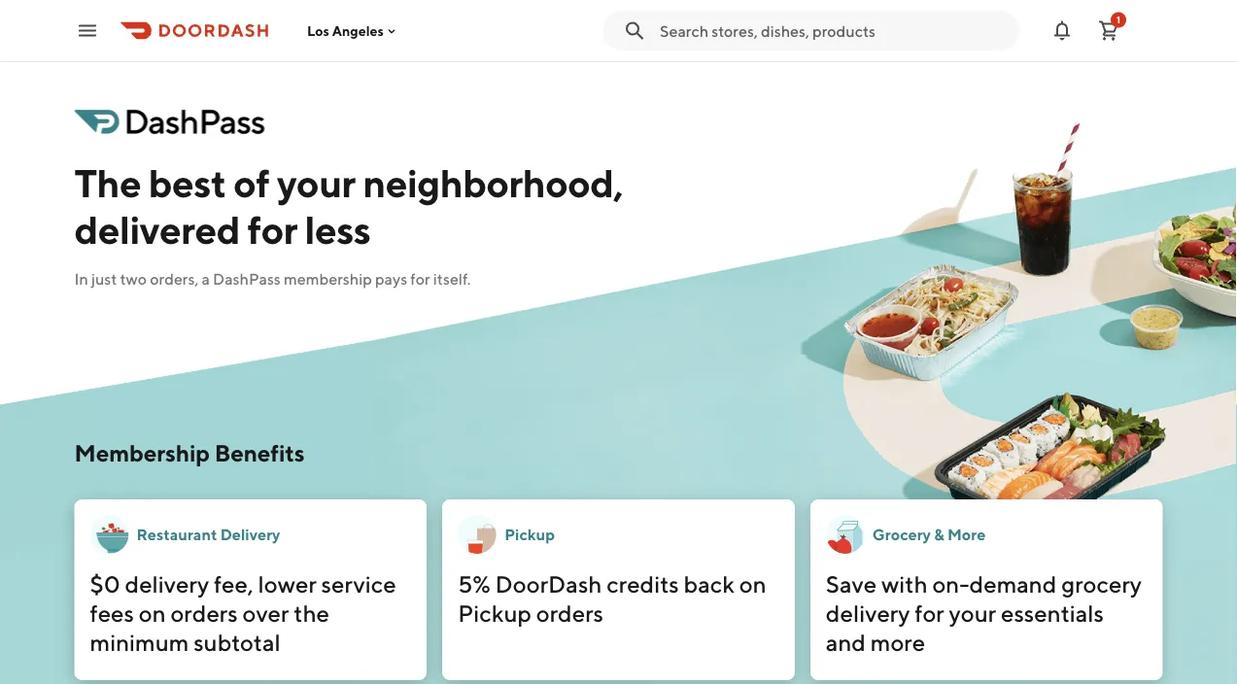 Task type: describe. For each thing, give the bounding box(es) containing it.
los angeles
[[307, 23, 384, 39]]

a
[[202, 270, 210, 288]]

membership
[[284, 270, 372, 288]]

save
[[826, 570, 877, 598]]

essentials
[[1001, 599, 1104, 627]]

in
[[74, 270, 88, 288]]

orders,
[[150, 270, 198, 288]]

demand
[[969, 570, 1057, 598]]

service
[[321, 570, 396, 598]]

delivery
[[220, 525, 280, 544]]

of
[[233, 159, 269, 206]]

in just two orders, a dashpass membership pays for itself.
[[74, 270, 471, 288]]

fees
[[90, 599, 134, 627]]

1 items, open order cart image
[[1097, 19, 1120, 42]]

the
[[294, 599, 329, 627]]

credits
[[607, 570, 679, 598]]

angeles
[[332, 23, 384, 39]]

los angeles button
[[307, 23, 399, 39]]

grocery & more
[[872, 525, 986, 544]]

on inside 5% doordash credits back on pickup orders
[[739, 570, 766, 598]]

the best of your neighborhood, delivered for less
[[74, 159, 623, 252]]

orders inside $0 delivery fee, lower service fees on orders over the minimum subtotal
[[170, 599, 238, 627]]

more
[[870, 628, 925, 656]]

less
[[305, 206, 371, 252]]

subtotal
[[194, 628, 281, 656]]

over
[[242, 599, 289, 627]]

doordash
[[495, 570, 602, 598]]

orders inside 5% doordash credits back on pickup orders
[[536, 599, 604, 627]]

just
[[91, 270, 117, 288]]

restaurant
[[137, 525, 217, 544]]

&
[[934, 525, 944, 544]]

$0 delivery fee, lower service fees on orders over the minimum subtotal
[[90, 570, 396, 656]]

delivery inside $0 delivery fee, lower service fees on orders over the minimum subtotal
[[125, 570, 209, 598]]

delivery inside save with on-demand grocery delivery for your essentials and more
[[826, 599, 910, 627]]

more
[[947, 525, 986, 544]]

with
[[881, 570, 928, 598]]



Task type: locate. For each thing, give the bounding box(es) containing it.
grocery
[[872, 525, 931, 544]]

your inside save with on-demand grocery delivery for your essentials and more
[[949, 599, 996, 627]]

two
[[120, 270, 147, 288]]

and
[[826, 628, 866, 656]]

2 horizontal spatial for
[[915, 599, 944, 627]]

neighborhood,
[[363, 159, 623, 206]]

0 vertical spatial pickup
[[504, 525, 555, 544]]

for
[[247, 206, 297, 252], [410, 270, 430, 288], [915, 599, 944, 627]]

0 vertical spatial for
[[247, 206, 297, 252]]

Store search: begin typing to search for stores available on DoorDash text field
[[660, 20, 1008, 41]]

on right back
[[739, 570, 766, 598]]

0 horizontal spatial for
[[247, 206, 297, 252]]

1 vertical spatial delivery
[[826, 599, 910, 627]]

pickup
[[504, 525, 555, 544], [458, 599, 532, 627]]

back
[[684, 570, 735, 598]]

pickup down 5%
[[458, 599, 532, 627]]

delivery down 'restaurant' on the bottom of the page
[[125, 570, 209, 598]]

pickup up "doordash"
[[504, 525, 555, 544]]

$0
[[90, 570, 120, 598]]

itself.
[[433, 270, 471, 288]]

1
[[1117, 14, 1120, 25]]

fee,
[[214, 570, 253, 598]]

membership benefits
[[74, 439, 305, 466]]

5% doordash credits back on pickup orders
[[458, 570, 766, 627]]

for down on-
[[915, 599, 944, 627]]

for up in just two orders, a dashpass membership pays for itself.
[[247, 206, 297, 252]]

delivered
[[74, 206, 240, 252]]

your inside 'the best of your neighborhood, delivered for less'
[[277, 159, 355, 206]]

0 horizontal spatial your
[[277, 159, 355, 206]]

on up minimum
[[139, 599, 166, 627]]

1 button
[[1089, 11, 1128, 50]]

lower
[[258, 570, 317, 598]]

your up less
[[277, 159, 355, 206]]

orders down "doordash"
[[536, 599, 604, 627]]

pays
[[375, 270, 407, 288]]

on
[[739, 570, 766, 598], [139, 599, 166, 627]]

1 horizontal spatial on
[[739, 570, 766, 598]]

benefits
[[214, 439, 305, 466]]

best
[[149, 159, 226, 206]]

dashpass
[[213, 270, 281, 288]]

delivery
[[125, 570, 209, 598], [826, 599, 910, 627]]

0 vertical spatial your
[[277, 159, 355, 206]]

your
[[277, 159, 355, 206], [949, 599, 996, 627]]

1 horizontal spatial your
[[949, 599, 996, 627]]

on-
[[932, 570, 969, 598]]

los
[[307, 23, 329, 39]]

pickup inside 5% doordash credits back on pickup orders
[[458, 599, 532, 627]]

orders down fee,
[[170, 599, 238, 627]]

orders
[[170, 599, 238, 627], [536, 599, 604, 627]]

0 vertical spatial delivery
[[125, 570, 209, 598]]

for inside save with on-demand grocery delivery for your essentials and more
[[915, 599, 944, 627]]

0 horizontal spatial on
[[139, 599, 166, 627]]

for for the
[[247, 206, 297, 252]]

1 horizontal spatial orders
[[536, 599, 604, 627]]

for for save
[[915, 599, 944, 627]]

on inside $0 delivery fee, lower service fees on orders over the minimum subtotal
[[139, 599, 166, 627]]

membership
[[74, 439, 210, 466]]

1 vertical spatial pickup
[[458, 599, 532, 627]]

1 vertical spatial on
[[139, 599, 166, 627]]

1 orders from the left
[[170, 599, 238, 627]]

1 vertical spatial for
[[410, 270, 430, 288]]

5%
[[458, 570, 491, 598]]

1 vertical spatial your
[[949, 599, 996, 627]]

1 horizontal spatial for
[[410, 270, 430, 288]]

1 horizontal spatial delivery
[[826, 599, 910, 627]]

grocery
[[1061, 570, 1142, 598]]

for right pays
[[410, 270, 430, 288]]

your down on-
[[949, 599, 996, 627]]

0 horizontal spatial orders
[[170, 599, 238, 627]]

notification bell image
[[1050, 19, 1074, 42]]

minimum
[[90, 628, 189, 656]]

delivery down save
[[826, 599, 910, 627]]

2 vertical spatial for
[[915, 599, 944, 627]]

2 orders from the left
[[536, 599, 604, 627]]

0 vertical spatial on
[[739, 570, 766, 598]]

0 horizontal spatial delivery
[[125, 570, 209, 598]]

save with on-demand grocery delivery for your essentials and more
[[826, 570, 1142, 656]]

the
[[74, 159, 141, 206]]

restaurant delivery
[[137, 525, 280, 544]]

for inside 'the best of your neighborhood, delivered for less'
[[247, 206, 297, 252]]

open menu image
[[76, 19, 99, 42]]



Task type: vqa. For each thing, say whether or not it's contained in the screenshot.
DashPass
yes



